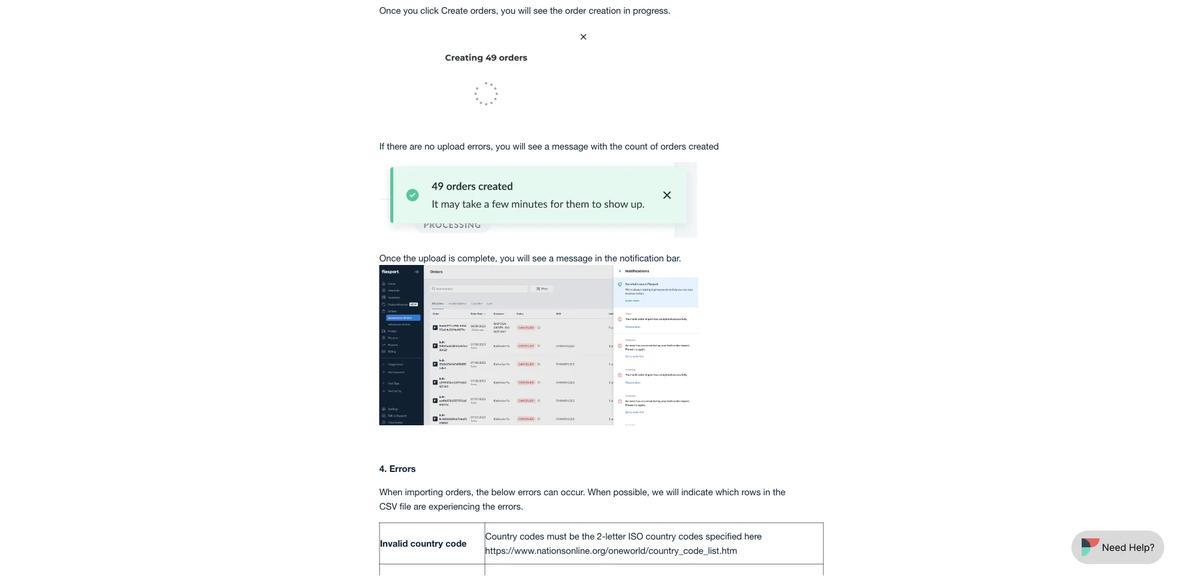 Task type: describe. For each thing, give the bounding box(es) containing it.
csv
[[379, 501, 397, 512]]

errors
[[389, 464, 416, 474]]

2-
[[597, 531, 606, 542]]

code
[[445, 538, 467, 549]]

mceclip5.png image
[[379, 162, 697, 238]]

if
[[379, 141, 384, 151]]

count
[[625, 141, 648, 151]]

will inside the when importing orders, the below errors can occur. when possible, we will indicate which rows in the csv file are experiencing the errors.
[[666, 487, 679, 497]]

0 vertical spatial are
[[410, 141, 422, 151]]

in inside the when importing orders, the below errors can occur. when possible, we will indicate which rows in the csv file are experiencing the errors.
[[763, 487, 770, 497]]

the left order
[[550, 5, 563, 15]]

bar.
[[666, 253, 681, 263]]

the left below
[[476, 487, 489, 497]]

once for once you click create orders, you will see the order creation in progress.
[[379, 5, 401, 15]]

errors,
[[467, 141, 493, 151]]

is
[[449, 253, 455, 263]]

1 vertical spatial upload
[[418, 253, 446, 263]]

possible,
[[613, 487, 649, 497]]

the right rows
[[773, 487, 785, 497]]

importing
[[405, 487, 443, 497]]

with
[[591, 141, 607, 151]]

we
[[652, 487, 664, 497]]

4.
[[379, 464, 387, 474]]

1 codes from the left
[[520, 531, 544, 542]]

here
[[744, 531, 762, 542]]

the right with
[[610, 141, 622, 151]]

if there are no upload errors, you will see a message with the count of orders created
[[379, 141, 719, 151]]

orders
[[661, 141, 686, 151]]

will right complete,
[[517, 253, 530, 263]]

image.png image
[[379, 265, 698, 426]]

you right complete,
[[500, 253, 515, 263]]

once the upload is complete, you will see a message in the notification bar.
[[379, 253, 681, 263]]

4. errors
[[379, 464, 416, 474]]

when importing orders, the below errors can occur. when possible, we will indicate which rows in the csv file are experiencing the errors.
[[379, 487, 785, 512]]

of
[[650, 141, 658, 151]]

invalid country code
[[380, 538, 467, 549]]

click
[[420, 5, 439, 15]]

must
[[547, 531, 567, 542]]

iso
[[628, 531, 643, 542]]

see for the
[[533, 5, 547, 15]]

will right errors,
[[513, 141, 526, 151]]

once for once the upload is complete, you will see a message in the notification bar.
[[379, 253, 401, 263]]

creation
[[589, 5, 621, 15]]

the left notification
[[605, 253, 617, 263]]

errors.
[[498, 501, 523, 512]]

1 vertical spatial a
[[549, 253, 554, 263]]

file
[[400, 501, 411, 512]]



Task type: locate. For each thing, give the bounding box(es) containing it.
once you click create orders, you will see the order creation in progress.
[[379, 5, 671, 15]]

1 vertical spatial orders,
[[446, 487, 474, 497]]

0 vertical spatial a
[[545, 141, 549, 151]]

progress.
[[633, 5, 671, 15]]

1 vertical spatial in
[[595, 253, 602, 263]]

upload left is
[[418, 253, 446, 263]]

are left no on the top left of page
[[410, 141, 422, 151]]

the left is
[[403, 253, 416, 263]]

see for a
[[532, 253, 546, 263]]

are right file
[[414, 501, 426, 512]]

when up csv
[[379, 487, 402, 497]]

codes left specified
[[679, 531, 703, 542]]

will right we
[[666, 487, 679, 497]]

see up mceclip5.png image
[[528, 141, 542, 151]]

2 vertical spatial in
[[763, 487, 770, 497]]

1 vertical spatial are
[[414, 501, 426, 512]]

will
[[518, 5, 531, 15], [513, 141, 526, 151], [517, 253, 530, 263], [666, 487, 679, 497]]

country
[[646, 531, 676, 542], [410, 538, 443, 549]]

experiencing
[[429, 501, 480, 512]]

indicate
[[681, 487, 713, 497]]

you left click
[[403, 5, 418, 15]]

rows
[[742, 487, 761, 497]]

1 vertical spatial message
[[556, 253, 593, 263]]

2 codes from the left
[[679, 531, 703, 542]]

1 horizontal spatial when
[[588, 487, 611, 497]]

codes left "must"
[[520, 531, 544, 542]]

0 vertical spatial upload
[[437, 141, 465, 151]]

occur.
[[561, 487, 585, 497]]

see left order
[[533, 5, 547, 15]]

which
[[715, 487, 739, 497]]

see
[[533, 5, 547, 15], [528, 141, 542, 151], [532, 253, 546, 263]]

country left code at the left bottom of page
[[410, 538, 443, 549]]

can
[[544, 487, 558, 497]]

1 vertical spatial see
[[528, 141, 542, 151]]

in left notification
[[595, 253, 602, 263]]

codes
[[520, 531, 544, 542], [679, 531, 703, 542]]

notification
[[620, 253, 664, 263]]

orders, up experiencing
[[446, 487, 474, 497]]

1 vertical spatial once
[[379, 253, 401, 263]]

the left 2-
[[582, 531, 595, 542]]

0 vertical spatial message
[[552, 141, 588, 151]]

upload
[[437, 141, 465, 151], [418, 253, 446, 263]]

be
[[569, 531, 579, 542]]

will left order
[[518, 5, 531, 15]]

create
[[441, 5, 468, 15]]

message
[[552, 141, 588, 151], [556, 253, 593, 263]]

a left with
[[545, 141, 549, 151]]

order
[[565, 5, 586, 15]]

see down mceclip5.png image
[[532, 253, 546, 263]]

once
[[379, 5, 401, 15], [379, 253, 401, 263]]

mceclip4.png image
[[379, 26, 596, 126]]

below
[[491, 487, 515, 497]]

2 once from the top
[[379, 253, 401, 263]]

a
[[545, 141, 549, 151], [549, 253, 554, 263]]

orders,
[[470, 5, 498, 15], [446, 487, 474, 497]]

1 once from the top
[[379, 5, 401, 15]]

1 horizontal spatial country
[[646, 531, 676, 542]]

errors
[[518, 487, 541, 497]]

upload right no on the top left of page
[[437, 141, 465, 151]]

a down mceclip5.png image
[[549, 253, 554, 263]]

there
[[387, 141, 407, 151]]

0 vertical spatial see
[[533, 5, 547, 15]]

you
[[403, 5, 418, 15], [501, 5, 516, 15], [496, 141, 510, 151], [500, 253, 515, 263]]

you right create
[[501, 5, 516, 15]]

0 vertical spatial orders,
[[470, 5, 498, 15]]

in right rows
[[763, 487, 770, 497]]

letter
[[606, 531, 626, 542]]

0 horizontal spatial when
[[379, 487, 402, 497]]

2 horizontal spatial in
[[763, 487, 770, 497]]

2 vertical spatial see
[[532, 253, 546, 263]]

are inside the when importing orders, the below errors can occur. when possible, we will indicate which rows in the csv file are experiencing the errors.
[[414, 501, 426, 512]]

0 vertical spatial once
[[379, 5, 401, 15]]

0 vertical spatial in
[[623, 5, 630, 15]]

created
[[689, 141, 719, 151]]

orders, right create
[[470, 5, 498, 15]]

https://www.nationsonline.org/oneworld/country_code_list.htm
[[485, 546, 737, 556]]

when
[[379, 487, 402, 497], [588, 487, 611, 497]]

complete,
[[458, 253, 497, 263]]

in
[[623, 5, 630, 15], [595, 253, 602, 263], [763, 487, 770, 497]]

in right the creation
[[623, 5, 630, 15]]

1 horizontal spatial codes
[[679, 531, 703, 542]]

0 horizontal spatial in
[[595, 253, 602, 263]]

country
[[485, 531, 517, 542]]

1 when from the left
[[379, 487, 402, 497]]

when right occur.
[[588, 487, 611, 497]]

you right errors,
[[496, 141, 510, 151]]

0 horizontal spatial country
[[410, 538, 443, 549]]

country codes must be the 2-letter iso country codes specified here https://www.nationsonline.org/oneworld/country_code_list.htm
[[485, 531, 762, 556]]

specified
[[706, 531, 742, 542]]

no
[[425, 141, 435, 151]]

the inside country codes must be the 2-letter iso country codes specified here https://www.nationsonline.org/oneworld/country_code_list.htm
[[582, 531, 595, 542]]

the down below
[[482, 501, 495, 512]]

country inside country codes must be the 2-letter iso country codes specified here https://www.nationsonline.org/oneworld/country_code_list.htm
[[646, 531, 676, 542]]

0 horizontal spatial codes
[[520, 531, 544, 542]]

country right iso
[[646, 531, 676, 542]]

orders, inside the when importing orders, the below errors can occur. when possible, we will indicate which rows in the csv file are experiencing the errors.
[[446, 487, 474, 497]]

are
[[410, 141, 422, 151], [414, 501, 426, 512]]

invalid
[[380, 538, 408, 549]]

1 horizontal spatial in
[[623, 5, 630, 15]]

2 when from the left
[[588, 487, 611, 497]]

the
[[550, 5, 563, 15], [610, 141, 622, 151], [403, 253, 416, 263], [605, 253, 617, 263], [476, 487, 489, 497], [773, 487, 785, 497], [482, 501, 495, 512], [582, 531, 595, 542]]



Task type: vqa. For each thing, say whether or not it's contained in the screenshot.
in in the When importing orders, the below errors can occur. When possible, we will indicate which rows in the CSV file are experiencing the errors.
yes



